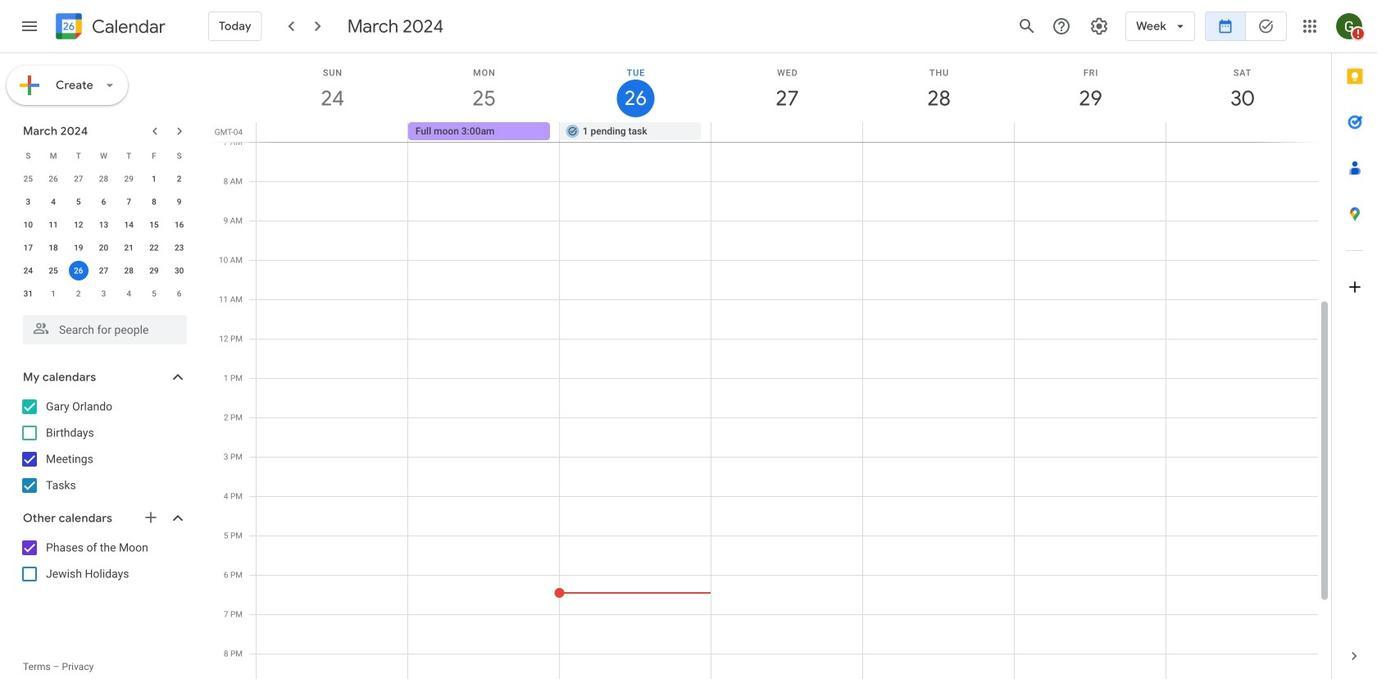 Task type: vqa. For each thing, say whether or not it's contained in the screenshot.
fifth option from the bottom
no



Task type: describe. For each thing, give the bounding box(es) containing it.
7 element
[[119, 192, 139, 212]]

24 element
[[18, 261, 38, 280]]

17 element
[[18, 238, 38, 258]]

27 element
[[94, 261, 114, 280]]

29 element
[[144, 261, 164, 280]]

april 6 element
[[169, 284, 189, 303]]

18 element
[[44, 238, 63, 258]]

calendar element
[[52, 10, 166, 46]]

february 26 element
[[44, 169, 63, 189]]

2 element
[[169, 169, 189, 189]]

6 element
[[94, 192, 114, 212]]

other calendars list
[[3, 535, 203, 587]]

22 element
[[144, 238, 164, 258]]

31 element
[[18, 284, 38, 303]]

5 element
[[69, 192, 88, 212]]

main drawer image
[[20, 16, 39, 36]]

1 element
[[144, 169, 164, 189]]

8 element
[[144, 192, 164, 212]]

19 element
[[69, 238, 88, 258]]

23 element
[[169, 238, 189, 258]]

4 element
[[44, 192, 63, 212]]

april 3 element
[[94, 284, 114, 303]]

heading inside calendar element
[[89, 17, 166, 36]]

14 element
[[119, 215, 139, 235]]

add other calendars image
[[143, 509, 159, 526]]

april 1 element
[[44, 284, 63, 303]]

cell inside march 2024 grid
[[66, 259, 91, 282]]

february 29 element
[[119, 169, 139, 189]]

12 element
[[69, 215, 88, 235]]

16 element
[[169, 215, 189, 235]]

april 4 element
[[119, 284, 139, 303]]

april 5 element
[[144, 284, 164, 303]]

15 element
[[144, 215, 164, 235]]

10 element
[[18, 215, 38, 235]]

11 element
[[44, 215, 63, 235]]



Task type: locate. For each thing, give the bounding box(es) containing it.
march 2024 grid
[[16, 144, 192, 305]]

cell
[[257, 122, 408, 142], [711, 122, 863, 142], [863, 122, 1015, 142], [1015, 122, 1166, 142], [1166, 122, 1318, 142], [66, 259, 91, 282]]

grid
[[210, 53, 1332, 679]]

april 2 element
[[69, 284, 88, 303]]

30 element
[[169, 261, 189, 280]]

february 25 element
[[18, 169, 38, 189]]

february 28 element
[[94, 169, 114, 189]]

settings menu image
[[1090, 16, 1110, 36]]

Search for people text field
[[33, 315, 177, 344]]

None search field
[[0, 308, 203, 344]]

3 element
[[18, 192, 38, 212]]

heading
[[89, 17, 166, 36]]

21 element
[[119, 238, 139, 258]]

my calendars list
[[3, 394, 203, 499]]

25 element
[[44, 261, 63, 280]]

february 27 element
[[69, 169, 88, 189]]

13 element
[[94, 215, 114, 235]]

26, today element
[[69, 261, 88, 280]]

28 element
[[119, 261, 139, 280]]

row group
[[16, 167, 192, 305]]

tab list
[[1333, 53, 1378, 633]]

9 element
[[169, 192, 189, 212]]

row
[[249, 122, 1332, 142], [16, 144, 192, 167], [16, 167, 192, 190], [16, 190, 192, 213], [16, 213, 192, 236], [16, 236, 192, 259], [16, 259, 192, 282], [16, 282, 192, 305]]

20 element
[[94, 238, 114, 258]]



